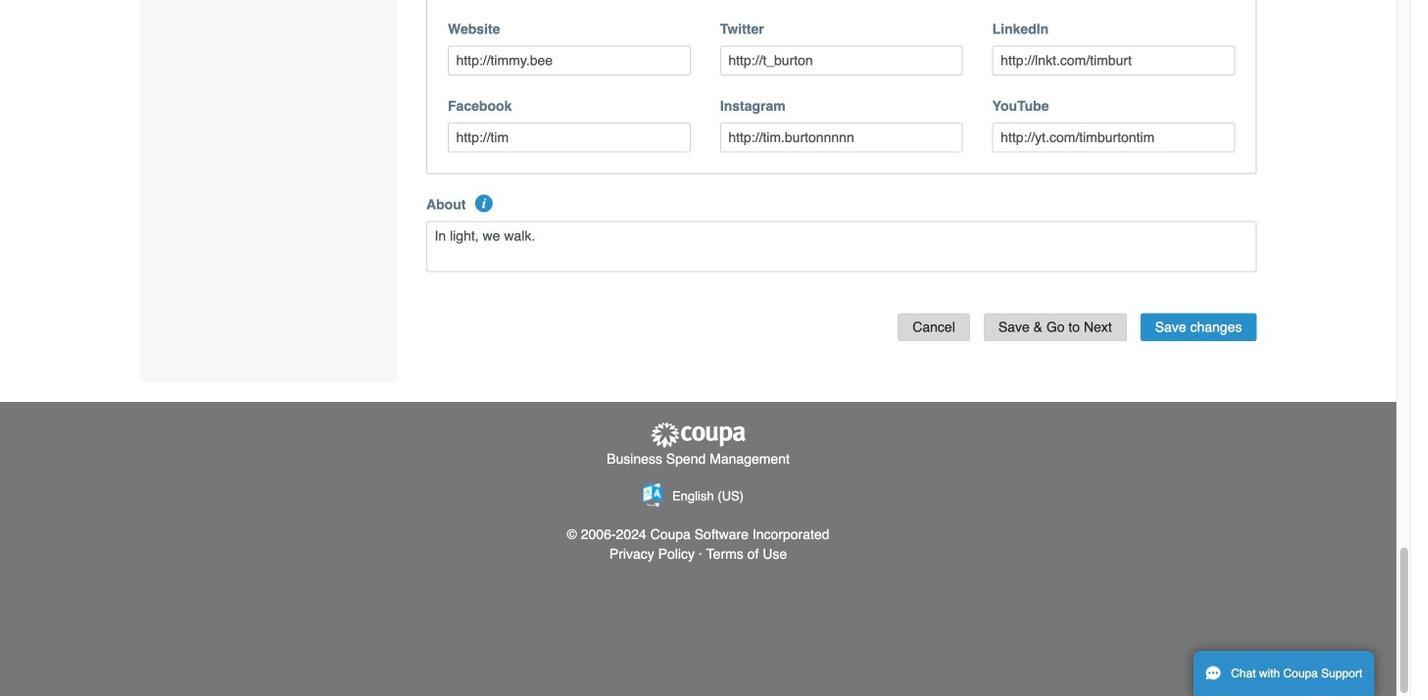 Task type: locate. For each thing, give the bounding box(es) containing it.
None text field
[[448, 45, 691, 75], [720, 45, 963, 75], [993, 45, 1236, 75], [448, 122, 691, 152], [448, 45, 691, 75], [720, 45, 963, 75], [993, 45, 1236, 75], [448, 122, 691, 152]]

None text field
[[720, 122, 963, 152], [993, 122, 1236, 152], [427, 221, 1257, 272], [720, 122, 963, 152], [993, 122, 1236, 152], [427, 221, 1257, 272]]



Task type: describe. For each thing, give the bounding box(es) containing it.
coupa supplier portal image
[[650, 421, 748, 449]]

additional information image
[[475, 194, 493, 212]]



Task type: vqa. For each thing, say whether or not it's contained in the screenshot.
text field
yes



